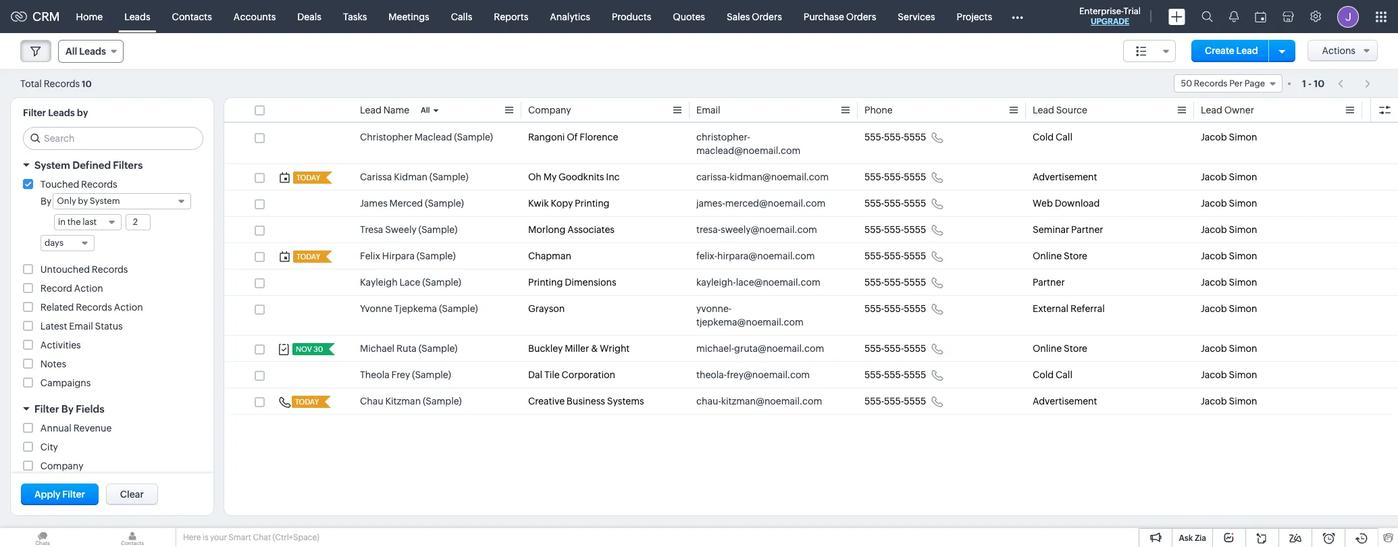Task type: locate. For each thing, give the bounding box(es) containing it.
0 vertical spatial by
[[41, 196, 51, 207]]

8 simon from the top
[[1229, 343, 1257, 354]]

printing up grayson
[[528, 277, 563, 288]]

(sample) for kayleigh lace (sample)
[[422, 277, 461, 288]]

5 jacob simon from the top
[[1201, 251, 1257, 261]]

jacob simon for theola-frey@noemail.com
[[1201, 369, 1257, 380]]

jacob simon for james-merced@noemail.com
[[1201, 198, 1257, 209]]

system defined filters button
[[11, 153, 213, 177]]

9 simon from the top
[[1229, 369, 1257, 380]]

tresa sweely (sample) link
[[360, 223, 457, 236]]

online store down external referral
[[1033, 343, 1087, 354]]

0 vertical spatial filter
[[23, 107, 46, 118]]

lead for lead owner
[[1201, 105, 1222, 115]]

0 vertical spatial store
[[1064, 251, 1087, 261]]

(sample) right kidman on the top
[[429, 172, 468, 182]]

None text field
[[126, 215, 150, 230]]

555-
[[864, 132, 884, 143], [884, 132, 904, 143], [864, 172, 884, 182], [884, 172, 904, 182], [864, 198, 884, 209], [884, 198, 904, 209], [864, 224, 884, 235], [884, 224, 904, 235], [864, 251, 884, 261], [884, 251, 904, 261], [864, 277, 884, 288], [884, 277, 904, 288], [864, 303, 884, 314], [884, 303, 904, 314], [864, 343, 884, 354], [884, 343, 904, 354], [864, 369, 884, 380], [884, 369, 904, 380], [864, 396, 884, 407], [884, 396, 904, 407]]

1 jacob simon from the top
[[1201, 132, 1257, 143]]

9 555-555-5555 from the top
[[864, 369, 926, 380]]

here
[[183, 533, 201, 542]]

lead right "create"
[[1236, 45, 1258, 56]]

accounts link
[[223, 0, 287, 33]]

jacob for yvonne- tjepkema@noemail.com
[[1201, 303, 1227, 314]]

(sample) right lace
[[422, 277, 461, 288]]

partner up external
[[1033, 277, 1065, 288]]

1 5555 from the top
[[904, 132, 926, 143]]

2 vertical spatial today link
[[292, 396, 320, 408]]

(sample) for michael ruta (sample)
[[419, 343, 458, 354]]

1 orders from the left
[[752, 11, 782, 22]]

(sample) right kitzman
[[423, 396, 462, 407]]

1 horizontal spatial leads
[[79, 46, 106, 57]]

simon for christopher- maclead@noemail.com
[[1229, 132, 1257, 143]]

annual
[[40, 423, 71, 434]]

(sample) right tjepkema
[[439, 303, 478, 314]]

lead left owner
[[1201, 105, 1222, 115]]

profile element
[[1329, 0, 1367, 33]]

(sample) for carissa kidman (sample)
[[429, 172, 468, 182]]

2 advertisement from the top
[[1033, 396, 1097, 407]]

4 jacob simon from the top
[[1201, 224, 1257, 235]]

(sample) for chau kitzman (sample)
[[423, 396, 462, 407]]

1 vertical spatial leads
[[79, 46, 106, 57]]

jacob for christopher- maclead@noemail.com
[[1201, 132, 1227, 143]]

(sample) for felix hirpara (sample)
[[417, 251, 456, 261]]

1 call from the top
[[1056, 132, 1072, 143]]

10 simon from the top
[[1229, 396, 1257, 407]]

1 vertical spatial by
[[61, 403, 74, 415]]

4 jacob from the top
[[1201, 224, 1227, 235]]

0 vertical spatial advertisement
[[1033, 172, 1097, 182]]

555-555-5555 for chau-kitzman@noemail.com
[[864, 396, 926, 407]]

all inside all leads field
[[66, 46, 77, 57]]

system up last
[[90, 196, 120, 206]]

7 5555 from the top
[[904, 303, 926, 314]]

jacob simon for yvonne- tjepkema@noemail.com
[[1201, 303, 1257, 314]]

email
[[696, 105, 720, 115], [69, 321, 93, 332]]

3 jacob from the top
[[1201, 198, 1227, 209]]

simon for chau-kitzman@noemail.com
[[1229, 396, 1257, 407]]

all up christopher maclead (sample) link
[[421, 106, 430, 114]]

&
[[591, 343, 598, 354]]

1 horizontal spatial action
[[114, 302, 143, 313]]

apply filter button
[[21, 484, 99, 505]]

email up christopher-
[[696, 105, 720, 115]]

1 vertical spatial all
[[421, 106, 430, 114]]

3 5555 from the top
[[904, 198, 926, 209]]

simon for michael-gruta@noemail.com
[[1229, 343, 1257, 354]]

simon for tresa-sweely@noemail.com
[[1229, 224, 1257, 235]]

0 horizontal spatial printing
[[528, 277, 563, 288]]

crm link
[[11, 9, 60, 24]]

leads right home link
[[124, 11, 150, 22]]

2 jacob from the top
[[1201, 172, 1227, 182]]

jacob simon for chau-kitzman@noemail.com
[[1201, 396, 1257, 407]]

3 simon from the top
[[1229, 198, 1257, 209]]

carissa kidman (sample)
[[360, 172, 468, 182]]

5 jacob from the top
[[1201, 251, 1227, 261]]

1 horizontal spatial by
[[61, 403, 74, 415]]

cold call down lead source
[[1033, 132, 1072, 143]]

jacob
[[1201, 132, 1227, 143], [1201, 172, 1227, 182], [1201, 198, 1227, 209], [1201, 224, 1227, 235], [1201, 251, 1227, 261], [1201, 277, 1227, 288], [1201, 303, 1227, 314], [1201, 343, 1227, 354], [1201, 369, 1227, 380], [1201, 396, 1227, 407]]

system up touched
[[34, 159, 70, 171]]

2 jacob simon from the top
[[1201, 172, 1257, 182]]

10 right -
[[1314, 78, 1325, 89]]

tjepkema@noemail.com
[[696, 317, 804, 328]]

advertisement
[[1033, 172, 1097, 182], [1033, 396, 1097, 407]]

contacts image
[[90, 528, 175, 547]]

online store
[[1033, 251, 1087, 261], [1033, 343, 1087, 354]]

action up 'related records action'
[[74, 283, 103, 294]]

2 call from the top
[[1056, 369, 1072, 380]]

Only by System field
[[53, 193, 191, 209]]

action up status
[[114, 302, 143, 313]]

0 vertical spatial call
[[1056, 132, 1072, 143]]

orders right sales at top
[[752, 11, 782, 22]]

records for total
[[44, 78, 80, 89]]

1 vertical spatial partner
[[1033, 277, 1065, 288]]

(sample) right the frey
[[412, 369, 451, 380]]

download
[[1055, 198, 1100, 209]]

cold down external
[[1033, 369, 1054, 380]]

chau
[[360, 396, 383, 407]]

9 jacob simon from the top
[[1201, 369, 1257, 380]]

8 jacob from the top
[[1201, 343, 1227, 354]]

kitzman
[[385, 396, 421, 407]]

5555 for carissa-kidman@noemail.com
[[904, 172, 926, 182]]

chau kitzman (sample) link
[[360, 394, 462, 408]]

company down city
[[40, 461, 83, 471]]

0 horizontal spatial 10
[[82, 79, 92, 89]]

1 vertical spatial by
[[78, 196, 88, 206]]

quotes
[[673, 11, 705, 22]]

5555 for theola-frey@noemail.com
[[904, 369, 926, 380]]

0 vertical spatial system
[[34, 159, 70, 171]]

christopher maclead (sample) link
[[360, 130, 493, 144]]

calendar image
[[1255, 11, 1266, 22]]

simon for yvonne- tjepkema@noemail.com
[[1229, 303, 1257, 314]]

filter inside button
[[62, 489, 85, 500]]

kwik kopy printing
[[528, 198, 610, 209]]

(sample) up kayleigh lace (sample)
[[417, 251, 456, 261]]

leads inside field
[[79, 46, 106, 57]]

signals element
[[1221, 0, 1247, 33]]

system
[[34, 159, 70, 171], [90, 196, 120, 206]]

1 vertical spatial filter
[[34, 403, 59, 415]]

status
[[95, 321, 123, 332]]

nov
[[296, 345, 312, 353]]

leads down home
[[79, 46, 106, 57]]

by up the annual revenue
[[61, 403, 74, 415]]

5 555-555-5555 from the top
[[864, 251, 926, 261]]

(sample) for james merced (sample)
[[425, 198, 464, 209]]

simon for kayleigh-lace@noemail.com
[[1229, 277, 1257, 288]]

0 vertical spatial email
[[696, 105, 720, 115]]

4 5555 from the top
[[904, 224, 926, 235]]

1 cold from the top
[[1033, 132, 1054, 143]]

partner down download on the top of page
[[1071, 224, 1103, 235]]

purchase orders
[[804, 11, 876, 22]]

row group containing christopher maclead (sample)
[[224, 124, 1398, 415]]

0 vertical spatial company
[[528, 105, 571, 115]]

1 vertical spatial company
[[40, 461, 83, 471]]

1 vertical spatial advertisement
[[1033, 396, 1097, 407]]

by right only
[[78, 196, 88, 206]]

records up 'related records action'
[[92, 264, 128, 275]]

1 vertical spatial today
[[296, 253, 320, 261]]

printing up associates
[[575, 198, 610, 209]]

3 jacob simon from the top
[[1201, 198, 1257, 209]]

5 simon from the top
[[1229, 251, 1257, 261]]

only
[[57, 196, 76, 206]]

1 vertical spatial today link
[[293, 251, 322, 263]]

christopher maclead (sample)
[[360, 132, 493, 143]]

0 vertical spatial today link
[[293, 172, 322, 184]]

6 jacob from the top
[[1201, 277, 1227, 288]]

kayleigh
[[360, 277, 398, 288]]

miller
[[565, 343, 589, 354]]

accounts
[[234, 11, 276, 22]]

1 vertical spatial cold call
[[1033, 369, 1072, 380]]

all up total records 10
[[66, 46, 77, 57]]

filter for filter by fields
[[34, 403, 59, 415]]

record
[[40, 283, 72, 294]]

0 vertical spatial cold
[[1033, 132, 1054, 143]]

filter up annual
[[34, 403, 59, 415]]

records up only by system
[[81, 179, 117, 190]]

1 vertical spatial online store
[[1033, 343, 1087, 354]]

simon for felix-hirpara@noemail.com
[[1229, 251, 1257, 261]]

filter down total
[[23, 107, 46, 118]]

0 vertical spatial printing
[[575, 198, 610, 209]]

filter inside dropdown button
[[34, 403, 59, 415]]

1 online from the top
[[1033, 251, 1062, 261]]

1 vertical spatial system
[[90, 196, 120, 206]]

10 down all leads
[[82, 79, 92, 89]]

leads for all leads
[[79, 46, 106, 57]]

1 vertical spatial store
[[1064, 343, 1087, 354]]

orders right purchase
[[846, 11, 876, 22]]

cold down lead source
[[1033, 132, 1054, 143]]

lead name
[[360, 105, 409, 115]]

0 horizontal spatial all
[[66, 46, 77, 57]]

1 cold call from the top
[[1033, 132, 1072, 143]]

online down external
[[1033, 343, 1062, 354]]

company up rangoni
[[528, 105, 571, 115]]

merced
[[389, 198, 423, 209]]

2 simon from the top
[[1229, 172, 1257, 182]]

0 horizontal spatial email
[[69, 321, 93, 332]]

records up filter leads by
[[44, 78, 80, 89]]

1 vertical spatial email
[[69, 321, 93, 332]]

9 jacob from the top
[[1201, 369, 1227, 380]]

jacob simon for christopher- maclead@noemail.com
[[1201, 132, 1257, 143]]

felix hirpara (sample)
[[360, 251, 456, 261]]

1 555-555-5555 from the top
[[864, 132, 926, 143]]

inc
[[606, 172, 620, 182]]

company
[[528, 105, 571, 115], [40, 461, 83, 471]]

1 jacob from the top
[[1201, 132, 1227, 143]]

0 horizontal spatial system
[[34, 159, 70, 171]]

records for related
[[76, 302, 112, 313]]

jacob for theola-frey@noemail.com
[[1201, 369, 1227, 380]]

by
[[41, 196, 51, 207], [61, 403, 74, 415]]

jacob simon for tresa-sweely@noemail.com
[[1201, 224, 1257, 235]]

0 vertical spatial by
[[77, 107, 88, 118]]

(ctrl+space)
[[273, 533, 319, 542]]

0 horizontal spatial partner
[[1033, 277, 1065, 288]]

by down total records 10
[[77, 107, 88, 118]]

1 vertical spatial cold
[[1033, 369, 1054, 380]]

lead left 'source'
[[1033, 105, 1054, 115]]

cold call down external
[[1033, 369, 1072, 380]]

1 horizontal spatial company
[[528, 105, 571, 115]]

6 simon from the top
[[1229, 277, 1257, 288]]

2 online from the top
[[1033, 343, 1062, 354]]

orders for purchase orders
[[846, 11, 876, 22]]

all for all
[[421, 106, 430, 114]]

10 555-555-5555 from the top
[[864, 396, 926, 407]]

printing dimensions
[[528, 277, 616, 288]]

2 5555 from the top
[[904, 172, 926, 182]]

ruta
[[396, 343, 417, 354]]

kayleigh-lace@noemail.com
[[696, 277, 820, 288]]

tile
[[544, 369, 560, 380]]

filter right apply
[[62, 489, 85, 500]]

chau kitzman (sample)
[[360, 396, 462, 407]]

call down external referral
[[1056, 369, 1072, 380]]

in
[[58, 217, 66, 227]]

5 5555 from the top
[[904, 251, 926, 261]]

morlong
[[528, 224, 566, 235]]

by
[[77, 107, 88, 118], [78, 196, 88, 206]]

jacob for felix-hirpara@noemail.com
[[1201, 251, 1227, 261]]

1 advertisement from the top
[[1033, 172, 1097, 182]]

8 5555 from the top
[[904, 343, 926, 354]]

products link
[[601, 0, 662, 33]]

email down 'related records action'
[[69, 321, 93, 332]]

7 simon from the top
[[1229, 303, 1257, 314]]

services link
[[887, 0, 946, 33]]

chau-kitzman@noemail.com
[[696, 396, 822, 407]]

profile image
[[1337, 6, 1359, 27]]

10 for total records 10
[[82, 79, 92, 89]]

theola frey (sample) link
[[360, 368, 451, 382]]

0 horizontal spatial orders
[[752, 11, 782, 22]]

by inside dropdown button
[[61, 403, 74, 415]]

lead left name
[[360, 105, 381, 115]]

5555 for christopher- maclead@noemail.com
[[904, 132, 926, 143]]

(sample) down the james merced (sample) 'link'
[[418, 224, 457, 235]]

tresa-sweely@noemail.com
[[696, 224, 817, 235]]

10 jacob simon from the top
[[1201, 396, 1257, 407]]

nov 30 link
[[292, 343, 324, 355]]

kopy
[[551, 198, 573, 209]]

only by system
[[57, 196, 120, 206]]

theola frey (sample)
[[360, 369, 451, 380]]

james-
[[696, 198, 725, 209]]

jacob for tresa-sweely@noemail.com
[[1201, 224, 1227, 235]]

store down external referral
[[1064, 343, 1087, 354]]

your
[[210, 533, 227, 542]]

555-555-5555 for theola-frey@noemail.com
[[864, 369, 926, 380]]

0 vertical spatial all
[[66, 46, 77, 57]]

7 jacob simon from the top
[[1201, 303, 1257, 314]]

defined
[[72, 159, 111, 171]]

james merced (sample)
[[360, 198, 464, 209]]

1 vertical spatial online
[[1033, 343, 1062, 354]]

1 horizontal spatial orders
[[846, 11, 876, 22]]

system inside 'field'
[[90, 196, 120, 206]]

create menu element
[[1160, 0, 1193, 33]]

michael-gruta@noemail.com
[[696, 343, 824, 354]]

8 555-555-5555 from the top
[[864, 343, 926, 354]]

store down seminar partner
[[1064, 251, 1087, 261]]

online for felix-hirpara@noemail.com
[[1033, 251, 1062, 261]]

orders
[[752, 11, 782, 22], [846, 11, 876, 22]]

store
[[1064, 251, 1087, 261], [1064, 343, 1087, 354]]

0 vertical spatial partner
[[1071, 224, 1103, 235]]

2 vertical spatial leads
[[48, 107, 75, 118]]

signals image
[[1229, 11, 1239, 22]]

555-555-5555 for michael-gruta@noemail.com
[[864, 343, 926, 354]]

6 jacob simon from the top
[[1201, 277, 1257, 288]]

0 vertical spatial online store
[[1033, 251, 1087, 261]]

(sample) right maclead
[[454, 132, 493, 143]]

online down seminar at top
[[1033, 251, 1062, 261]]

9 5555 from the top
[[904, 369, 926, 380]]

online
[[1033, 251, 1062, 261], [1033, 343, 1062, 354]]

jacob simon for michael-gruta@noemail.com
[[1201, 343, 1257, 354]]

(sample) right ruta
[[419, 343, 458, 354]]

analytics
[[550, 11, 590, 22]]

leads down total records 10
[[48, 107, 75, 118]]

cold for theola-frey@noemail.com
[[1033, 369, 1054, 380]]

2 online store from the top
[[1033, 343, 1087, 354]]

50 Records Per Page field
[[1173, 74, 1283, 93]]

records inside the 50 records per page field
[[1194, 78, 1228, 88]]

simon
[[1229, 132, 1257, 143], [1229, 172, 1257, 182], [1229, 198, 1257, 209], [1229, 224, 1257, 235], [1229, 251, 1257, 261], [1229, 277, 1257, 288], [1229, 303, 1257, 314], [1229, 343, 1257, 354], [1229, 369, 1257, 380], [1229, 396, 1257, 407]]

1 horizontal spatial partner
[[1071, 224, 1103, 235]]

0 vertical spatial action
[[74, 283, 103, 294]]

carissa kidman (sample) link
[[360, 170, 468, 184]]

michael-gruta@noemail.com link
[[696, 342, 824, 355]]

per
[[1229, 78, 1243, 88]]

0 vertical spatial cold call
[[1033, 132, 1072, 143]]

6 5555 from the top
[[904, 277, 926, 288]]

1 store from the top
[[1064, 251, 1087, 261]]

kitzman@noemail.com
[[721, 396, 822, 407]]

latest
[[40, 321, 67, 332]]

today for chau kitzman (sample)
[[295, 398, 319, 406]]

2 cold from the top
[[1033, 369, 1054, 380]]

trial
[[1124, 6, 1141, 16]]

None field
[[1123, 40, 1176, 62]]

5555 for felix-hirpara@noemail.com
[[904, 251, 926, 261]]

1 horizontal spatial all
[[421, 106, 430, 114]]

0 vertical spatial online
[[1033, 251, 1062, 261]]

row group
[[224, 124, 1398, 415]]

by left only
[[41, 196, 51, 207]]

buckley
[[528, 343, 563, 354]]

2 store from the top
[[1064, 343, 1087, 354]]

navigation
[[1331, 74, 1378, 93]]

2 vertical spatial filter
[[62, 489, 85, 500]]

1 vertical spatial call
[[1056, 369, 1072, 380]]

3 555-555-5555 from the top
[[864, 198, 926, 209]]

revenue
[[73, 423, 112, 434]]

0 vertical spatial leads
[[124, 11, 150, 22]]

1 online store from the top
[[1033, 251, 1087, 261]]

in the last field
[[54, 214, 122, 230]]

advertisement for kitzman@noemail.com
[[1033, 396, 1097, 407]]

2 555-555-5555 from the top
[[864, 172, 926, 182]]

0 horizontal spatial leads
[[48, 107, 75, 118]]

2 horizontal spatial leads
[[124, 11, 150, 22]]

frey@noemail.com
[[727, 369, 810, 380]]

online store down seminar partner
[[1033, 251, 1087, 261]]

1 horizontal spatial printing
[[575, 198, 610, 209]]

4 simon from the top
[[1229, 224, 1257, 235]]

jacob for james-merced@noemail.com
[[1201, 198, 1227, 209]]

1 horizontal spatial 10
[[1314, 78, 1325, 89]]

10 jacob from the top
[[1201, 396, 1227, 407]]

morlong associates
[[528, 224, 615, 235]]

1 horizontal spatial system
[[90, 196, 120, 206]]

0 vertical spatial today
[[296, 174, 320, 182]]

jacob for carissa-kidman@noemail.com
[[1201, 172, 1227, 182]]

referral
[[1070, 303, 1105, 314]]

7 jacob from the top
[[1201, 303, 1227, 314]]

filter by fields button
[[11, 397, 213, 421]]

2 orders from the left
[[846, 11, 876, 22]]

(sample) for christopher maclead (sample)
[[454, 132, 493, 143]]

10 inside total records 10
[[82, 79, 92, 89]]

today for felix hirpara (sample)
[[296, 253, 320, 261]]

record action
[[40, 283, 103, 294]]

(sample) for theola frey (sample)
[[412, 369, 451, 380]]

10 5555 from the top
[[904, 396, 926, 407]]

8 jacob simon from the top
[[1201, 343, 1257, 354]]

2 vertical spatial today
[[295, 398, 319, 406]]

(sample) right merced
[[425, 198, 464, 209]]

0 horizontal spatial by
[[41, 196, 51, 207]]

7 555-555-5555 from the top
[[864, 303, 926, 314]]

10 for 1 - 10
[[1314, 78, 1325, 89]]

6 555-555-5555 from the top
[[864, 277, 926, 288]]

1 simon from the top
[[1229, 132, 1257, 143]]

theola-frey@noemail.com link
[[696, 368, 810, 382]]

michael ruta (sample) link
[[360, 342, 458, 355]]

james-merced@noemail.com
[[696, 198, 825, 209]]

sweely@noemail.com
[[721, 224, 817, 235]]

2 cold call from the top
[[1033, 369, 1072, 380]]

records up the 'latest email status'
[[76, 302, 112, 313]]

today link for felix
[[293, 251, 322, 263]]

web
[[1033, 198, 1053, 209]]

call down lead source
[[1056, 132, 1072, 143]]

4 555-555-5555 from the top
[[864, 224, 926, 235]]

partner
[[1071, 224, 1103, 235], [1033, 277, 1065, 288]]

felix-hirpara@noemail.com
[[696, 251, 815, 261]]

records right 50
[[1194, 78, 1228, 88]]



Task type: vqa. For each thing, say whether or not it's contained in the screenshot.


Task type: describe. For each thing, give the bounding box(es) containing it.
555-555-5555 for kayleigh-lace@noemail.com
[[864, 277, 926, 288]]

lead for lead name
[[360, 105, 381, 115]]

create lead button
[[1191, 40, 1272, 62]]

untouched
[[40, 264, 90, 275]]

associates
[[567, 224, 615, 235]]

kidman@noemail.com
[[730, 172, 829, 182]]

seminar partner
[[1033, 224, 1103, 235]]

purchase orders link
[[793, 0, 887, 33]]

nov 30
[[296, 345, 323, 353]]

call for christopher- maclead@noemail.com
[[1056, 132, 1072, 143]]

days field
[[41, 235, 95, 251]]

leads inside "link"
[[124, 11, 150, 22]]

tresa-
[[696, 224, 721, 235]]

5555 for kayleigh-lace@noemail.com
[[904, 277, 926, 288]]

call for theola-frey@noemail.com
[[1056, 369, 1072, 380]]

here is your smart chat (ctrl+space)
[[183, 533, 319, 542]]

555-555-5555 for tresa-sweely@noemail.com
[[864, 224, 926, 235]]

days
[[45, 238, 64, 248]]

jacob for michael-gruta@noemail.com
[[1201, 343, 1227, 354]]

1
[[1302, 78, 1306, 89]]

lace
[[399, 277, 420, 288]]

actions
[[1322, 45, 1355, 56]]

simon for james-merced@noemail.com
[[1229, 198, 1257, 209]]

corporation
[[562, 369, 615, 380]]

latest email status
[[40, 321, 123, 332]]

christopher
[[360, 132, 413, 143]]

orders for sales orders
[[752, 11, 782, 22]]

online store for gruta@noemail.com
[[1033, 343, 1087, 354]]

50 records per page
[[1181, 78, 1265, 88]]

yvonne-
[[696, 303, 732, 314]]

james merced (sample) link
[[360, 197, 464, 210]]

jacob for kayleigh-lace@noemail.com
[[1201, 277, 1227, 288]]

0 horizontal spatial company
[[40, 461, 83, 471]]

system inside 'dropdown button'
[[34, 159, 70, 171]]

activities
[[40, 340, 81, 351]]

business
[[567, 396, 605, 407]]

jacob for chau-kitzman@noemail.com
[[1201, 396, 1227, 407]]

kwik
[[528, 198, 549, 209]]

5555 for michael-gruta@noemail.com
[[904, 343, 926, 354]]

store for michael-gruta@noemail.com
[[1064, 343, 1087, 354]]

rangoni
[[528, 132, 565, 143]]

cold call for theola-frey@noemail.com
[[1033, 369, 1072, 380]]

today link for chau
[[292, 396, 320, 408]]

goodknits
[[559, 172, 604, 182]]

5555 for yvonne- tjepkema@noemail.com
[[904, 303, 926, 314]]

creative business systems
[[528, 396, 644, 407]]

total records 10
[[20, 78, 92, 89]]

meetings link
[[378, 0, 440, 33]]

florence
[[580, 132, 618, 143]]

search image
[[1202, 11, 1213, 22]]

(sample) for tresa sweely (sample)
[[418, 224, 457, 235]]

dal
[[528, 369, 542, 380]]

all for all leads
[[66, 46, 77, 57]]

home
[[76, 11, 103, 22]]

555-555-5555 for yvonne- tjepkema@noemail.com
[[864, 303, 926, 314]]

jacob simon for kayleigh-lace@noemail.com
[[1201, 277, 1257, 288]]

store for felix-hirpara@noemail.com
[[1064, 251, 1087, 261]]

reports
[[494, 11, 528, 22]]

Other Modules field
[[1003, 6, 1032, 27]]

felix-
[[696, 251, 717, 261]]

kayleigh-
[[696, 277, 736, 288]]

wright
[[600, 343, 630, 354]]

upgrade
[[1091, 17, 1129, 26]]

lace@noemail.com
[[736, 277, 820, 288]]

search element
[[1193, 0, 1221, 33]]

external
[[1033, 303, 1069, 314]]

christopher-
[[696, 132, 750, 143]]

Search text field
[[24, 128, 203, 149]]

555-555-5555 for carissa-kidman@noemail.com
[[864, 172, 926, 182]]

systems
[[607, 396, 644, 407]]

calls link
[[440, 0, 483, 33]]

simon for theola-frey@noemail.com
[[1229, 369, 1257, 380]]

michael ruta (sample)
[[360, 343, 458, 354]]

crm
[[32, 9, 60, 24]]

yvonne- tjepkema@noemail.com link
[[696, 302, 837, 329]]

deals
[[297, 11, 321, 22]]

advertisement for kidman@noemail.com
[[1033, 172, 1097, 182]]

web download
[[1033, 198, 1100, 209]]

today link for carissa
[[293, 172, 322, 184]]

enterprise-trial upgrade
[[1079, 6, 1141, 26]]

size image
[[1136, 45, 1147, 57]]

phone
[[864, 105, 893, 115]]

yvonne
[[360, 303, 392, 314]]

30
[[313, 345, 323, 353]]

michael
[[360, 343, 395, 354]]

filter leads by
[[23, 107, 88, 118]]

(sample) for yvonne tjepkema (sample)
[[439, 303, 478, 314]]

meetings
[[389, 11, 429, 22]]

leads for filter leads by
[[48, 107, 75, 118]]

carissa
[[360, 172, 392, 182]]

maclead
[[415, 132, 452, 143]]

zia
[[1195, 534, 1206, 543]]

cold for christopher- maclead@noemail.com
[[1033, 132, 1054, 143]]

the
[[67, 217, 81, 227]]

lead for lead source
[[1033, 105, 1054, 115]]

enterprise-
[[1079, 6, 1124, 16]]

home link
[[65, 0, 114, 33]]

1 vertical spatial action
[[114, 302, 143, 313]]

touched
[[40, 179, 79, 190]]

kidman
[[394, 172, 428, 182]]

1 vertical spatial printing
[[528, 277, 563, 288]]

jacob simon for carissa-kidman@noemail.com
[[1201, 172, 1257, 182]]

tasks
[[343, 11, 367, 22]]

records for untouched
[[92, 264, 128, 275]]

ask
[[1179, 534, 1193, 543]]

cold call for christopher- maclead@noemail.com
[[1033, 132, 1072, 143]]

-
[[1308, 78, 1312, 89]]

today for carissa kidman (sample)
[[296, 174, 320, 182]]

felix
[[360, 251, 380, 261]]

merced@noemail.com
[[725, 198, 825, 209]]

by inside 'only by system' 'field'
[[78, 196, 88, 206]]

oh
[[528, 172, 542, 182]]

555-555-5555 for felix-hirpara@noemail.com
[[864, 251, 926, 261]]

0 horizontal spatial action
[[74, 283, 103, 294]]

5555 for chau-kitzman@noemail.com
[[904, 396, 926, 407]]

filter for filter leads by
[[23, 107, 46, 118]]

1 horizontal spatial email
[[696, 105, 720, 115]]

james
[[360, 198, 388, 209]]

555-555-5555 for james-merced@noemail.com
[[864, 198, 926, 209]]

deals link
[[287, 0, 332, 33]]

lead inside button
[[1236, 45, 1258, 56]]

online store for hirpara@noemail.com
[[1033, 251, 1087, 261]]

records for touched
[[81, 179, 117, 190]]

chats image
[[0, 528, 85, 547]]

5555 for james-merced@noemail.com
[[904, 198, 926, 209]]

my
[[543, 172, 557, 182]]

in the last
[[58, 217, 97, 227]]

campaigns
[[40, 378, 91, 388]]

online for michael-gruta@noemail.com
[[1033, 343, 1062, 354]]

jacob simon for felix-hirpara@noemail.com
[[1201, 251, 1257, 261]]

purchase
[[804, 11, 844, 22]]

total
[[20, 78, 42, 89]]

gruta@noemail.com
[[734, 343, 824, 354]]

external referral
[[1033, 303, 1105, 314]]

carissa-
[[696, 172, 730, 182]]

All Leads field
[[58, 40, 124, 63]]

simon for carissa-kidman@noemail.com
[[1229, 172, 1257, 182]]

5555 for tresa-sweely@noemail.com
[[904, 224, 926, 235]]

tresa-sweely@noemail.com link
[[696, 223, 817, 236]]

records for 50
[[1194, 78, 1228, 88]]

create menu image
[[1168, 8, 1185, 25]]

555-555-5555 for christopher- maclead@noemail.com
[[864, 132, 926, 143]]

50
[[1181, 78, 1192, 88]]

maclead@noemail.com
[[696, 145, 801, 156]]



